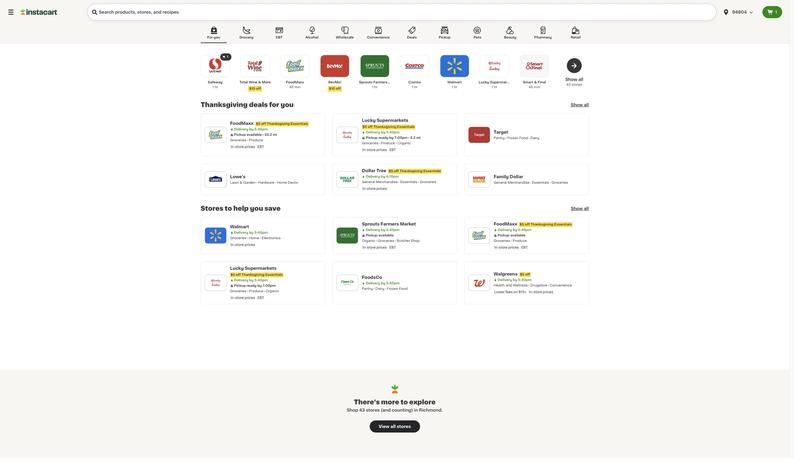 Task type: vqa. For each thing, say whether or not it's contained in the screenshot.


Task type: locate. For each thing, give the bounding box(es) containing it.
garden
[[243, 181, 256, 185]]

0 vertical spatial food
[[520, 137, 528, 140]]

0 horizontal spatial foodmaxx
[[230, 121, 254, 126]]

stores to help you save
[[201, 205, 281, 212]]

1 inside walmart 1 hr
[[452, 86, 453, 89]]

lowe's logo image
[[208, 172, 224, 188]]

pickup available for groceries
[[498, 234, 526, 237]]

0 horizontal spatial lucky
[[230, 266, 244, 271]]

off
[[256, 87, 261, 90], [336, 87, 341, 90], [261, 122, 266, 126], [368, 125, 373, 129], [394, 170, 399, 173], [525, 223, 530, 226], [525, 273, 530, 276], [236, 273, 241, 277]]

target pantry frozen food dairy
[[494, 130, 540, 140]]

1 vertical spatial market
[[400, 222, 416, 226]]

pantry down target on the right top of page
[[494, 137, 505, 140]]

1 vertical spatial farmers
[[381, 222, 399, 226]]

1 horizontal spatial merchandise
[[508, 181, 530, 185]]

available
[[247, 133, 262, 137], [379, 234, 394, 237], [511, 234, 526, 237]]

mi
[[273, 133, 277, 137], [417, 136, 421, 140]]

sprouts up organic groceries butcher shop
[[362, 222, 380, 226]]

1 vertical spatial pickup ready by 7:00pm
[[234, 284, 276, 288]]

0 vertical spatial show all button
[[571, 102, 589, 108]]

show all 43 stores
[[566, 77, 584, 86]]

you for thanksgiving deals for you
[[281, 102, 294, 108]]

delivery by 5:45pm for 'lucky supermarkets logo' for 3.2 mi
[[366, 131, 400, 134]]

foodmaxx $5 off thanksgiving essentials
[[230, 121, 308, 126], [494, 222, 572, 226]]

45 inside smart & final 45 min
[[529, 86, 533, 89]]

1 45 from the left
[[289, 86, 294, 89]]

1 vertical spatial foodmaxx $5 off thanksgiving essentials
[[494, 222, 572, 226]]

45 down foodmaxx "image"
[[289, 86, 294, 89]]

foodmaxx for 33.2 mi
[[230, 121, 254, 126]]

0 vertical spatial show all
[[571, 103, 589, 107]]

delivery by 5:45pm for foodsco logo
[[366, 282, 400, 285]]

1 horizontal spatial lucky supermarkets logo image
[[340, 127, 355, 143]]

walmart
[[448, 81, 462, 84], [230, 225, 249, 229]]

foodmaxx $5 off thanksgiving essentials for mi
[[230, 121, 308, 126]]

hr down sprouts farmers market image
[[374, 86, 378, 89]]

save
[[265, 205, 281, 212]]

walmart image
[[445, 56, 465, 76]]

$5
[[256, 122, 261, 126], [363, 125, 367, 129], [389, 170, 393, 173], [520, 223, 524, 226], [520, 273, 525, 276], [231, 273, 235, 277]]

2 show all button from the top
[[571, 206, 589, 212]]

for
[[269, 102, 279, 108]]

lowe's lawn & garden hardware home decor
[[230, 175, 298, 185]]

5:30pm
[[518, 279, 532, 282]]

delivery by 5:45pm
[[234, 128, 268, 131], [366, 131, 400, 134], [366, 229, 400, 232], [498, 229, 532, 232], [234, 231, 268, 235], [234, 279, 268, 282], [366, 282, 400, 285]]

dollar tree $5 off thanksgiving essentials
[[362, 169, 441, 173]]

43 down "there's"
[[359, 408, 365, 413]]

show all button for stores to help you save
[[571, 206, 589, 212]]

market for sprouts farmers market
[[400, 222, 416, 226]]

market for sprouts farmers market 1 hr
[[388, 81, 401, 84]]

hr down "lucky supermarkets" image at the top of page
[[494, 86, 498, 89]]

food for pantry
[[399, 287, 408, 291]]

lucky for pickup ready by 7:00pm
[[230, 266, 244, 271]]

1 inside lucky supermarkets 1 hr
[[492, 86, 493, 89]]

1 vertical spatial home
[[249, 237, 259, 240]]

0 vertical spatial lucky supermarkets logo image
[[340, 127, 355, 143]]

1 vertical spatial you
[[281, 102, 294, 108]]

0 vertical spatial foodmaxx
[[286, 81, 304, 84]]

pickup ready by 7:00pm
[[366, 136, 408, 140], [234, 284, 276, 288]]

0 vertical spatial show
[[566, 77, 578, 82]]

1 vertical spatial stores
[[366, 408, 380, 413]]

sprouts farmers market 1 hr
[[359, 81, 401, 89]]

produce
[[249, 139, 263, 142], [381, 142, 395, 145], [513, 239, 527, 243], [249, 290, 263, 293]]

sprouts farmers market image
[[365, 56, 385, 76]]

market inside sprouts farmers market 1 hr
[[388, 81, 401, 84]]

walmart for walmart 1 hr
[[448, 81, 462, 84]]

dollar left tree
[[362, 169, 376, 173]]

frozen inside target pantry frozen food dairy
[[508, 137, 519, 140]]

convenience right drugstore
[[550, 284, 572, 287]]

hr inside costco 1 hr
[[414, 86, 418, 89]]

0 horizontal spatial dairy
[[376, 287, 385, 291]]

2 min from the left
[[534, 86, 540, 89]]

pets button
[[465, 25, 491, 43]]

off inside bevmo! $10 off
[[336, 87, 341, 90]]

0 vertical spatial groceries produce
[[230, 139, 263, 142]]

pickup inside button
[[439, 36, 451, 39]]

0 vertical spatial shop
[[411, 239, 420, 243]]

walmart for walmart
[[230, 225, 249, 229]]

sprouts inside sprouts farmers market 1 hr
[[359, 81, 373, 84]]

1 vertical spatial sprouts
[[362, 222, 380, 226]]

explore
[[409, 399, 436, 406]]

1 horizontal spatial dairy
[[531, 137, 540, 140]]

1 horizontal spatial general
[[494, 181, 507, 185]]

in-store prices down groceries home electronics
[[231, 243, 255, 247]]

pantry inside target pantry frozen food dairy
[[494, 137, 505, 140]]

0 horizontal spatial 7:00pm
[[263, 284, 276, 288]]

min down final
[[534, 86, 540, 89]]

by for sprouts farmers market logo
[[381, 229, 386, 232]]

lawn
[[230, 181, 239, 185]]

hr for walmart 1 hr
[[454, 86, 458, 89]]

foodmaxx logo image
[[208, 127, 224, 143], [472, 228, 487, 244]]

Search field
[[87, 4, 717, 21]]

1 show all from the top
[[571, 103, 589, 107]]

1
[[776, 10, 778, 14], [227, 55, 228, 59], [213, 86, 214, 89], [372, 86, 374, 89], [412, 86, 414, 89], [452, 86, 453, 89], [492, 86, 493, 89]]

lucky for 3.2 mi
[[362, 118, 376, 123]]

1 vertical spatial 7:00pm
[[263, 284, 276, 288]]

bevmo! image
[[325, 56, 345, 76]]

0 horizontal spatial groceries produce organic
[[230, 290, 279, 293]]

foodmaxx $5 off thanksgiving essentials for available
[[494, 222, 572, 226]]

4 hr from the left
[[454, 86, 458, 89]]

general down family
[[494, 181, 507, 185]]

0 vertical spatial frozen
[[508, 137, 519, 140]]

0 vertical spatial in-store prices
[[363, 187, 387, 191]]

2 vertical spatial lucky
[[230, 266, 244, 271]]

0 horizontal spatial organic
[[266, 290, 279, 293]]

45 down smart
[[529, 86, 533, 89]]

43
[[567, 83, 571, 86], [359, 408, 365, 413]]

1 show all button from the top
[[571, 102, 589, 108]]

supermarkets for pickup ready by 7:00pm
[[245, 266, 277, 271]]

0 horizontal spatial lucky supermarkets logo image
[[208, 275, 224, 291]]

1 horizontal spatial foodmaxx $5 off thanksgiving essentials
[[494, 222, 572, 226]]

pets
[[474, 36, 482, 39]]

1 vertical spatial groceries produce
[[494, 239, 527, 243]]

0 horizontal spatial 43
[[359, 408, 365, 413]]

frozen for pantry
[[387, 287, 398, 291]]

convenience
[[367, 36, 390, 39], [550, 284, 572, 287]]

1 hr from the left
[[215, 86, 218, 89]]

foodmaxx logo image for 33.2 mi
[[208, 127, 224, 143]]

6:15pm
[[386, 175, 399, 178]]

0 horizontal spatial pantry
[[362, 287, 373, 291]]

wholesale button
[[332, 25, 358, 43]]

market left costco
[[388, 81, 401, 84]]

for
[[207, 36, 213, 39]]

0 horizontal spatial mi
[[273, 133, 277, 137]]

delivery by 6:15pm
[[366, 175, 399, 178]]

groceries
[[230, 139, 247, 142], [362, 142, 379, 145], [420, 181, 436, 184], [552, 181, 568, 185], [230, 237, 247, 240], [378, 239, 394, 243], [494, 239, 510, 243], [230, 290, 247, 293]]

convenience up sprouts farmers market image
[[367, 36, 390, 39]]

1 horizontal spatial supermarkets
[[377, 118, 409, 123]]

organic
[[398, 142, 411, 145], [362, 239, 375, 243], [266, 290, 279, 293]]

1 inside costco 1 hr
[[412, 86, 414, 89]]

market up butcher
[[400, 222, 416, 226]]

0 vertical spatial lucky
[[479, 81, 489, 84]]

to left help
[[225, 205, 232, 212]]

2 horizontal spatial you
[[281, 102, 294, 108]]

1 vertical spatial supermarkets
[[377, 118, 409, 123]]

2 horizontal spatial pickup available
[[498, 234, 526, 237]]

1 horizontal spatial pantry
[[494, 137, 505, 140]]

lucky supermarkets image
[[484, 56, 505, 76]]

0 horizontal spatial groceries produce
[[230, 139, 263, 142]]

1 horizontal spatial convenience
[[550, 284, 572, 287]]

1 vertical spatial lucky
[[362, 118, 376, 123]]

family dollar logo image
[[472, 172, 487, 188]]

hr inside safeway 1 hr
[[215, 86, 218, 89]]

min down foodmaxx "image"
[[295, 86, 301, 89]]

0 vertical spatial ready
[[379, 136, 389, 140]]

1 vertical spatial lucky supermarkets logo image
[[208, 275, 224, 291]]

43 right final
[[567, 83, 571, 86]]

1 vertical spatial foodmaxx logo image
[[472, 228, 487, 244]]

thanksgiving inside "dollar tree $5 off thanksgiving essentials"
[[400, 170, 423, 173]]

lucky supermarkets $5 off thanksgiving essentials
[[362, 118, 415, 129], [230, 266, 283, 277]]

delivery by 5:45pm for pickup available's foodmaxx logo
[[498, 229, 532, 232]]

butcher
[[397, 239, 410, 243]]

43 inside show all 43 stores
[[567, 83, 571, 86]]

& left final
[[534, 81, 537, 84]]

1 vertical spatial show all button
[[571, 206, 589, 212]]

pantry
[[494, 137, 505, 140], [362, 287, 373, 291]]

$10 down wine
[[249, 87, 255, 90]]

0 horizontal spatial lucky supermarkets $5 off thanksgiving essentials
[[230, 266, 283, 277]]

total wine & more $10 off
[[240, 81, 271, 90]]

$10+
[[519, 291, 527, 294]]

mi right 33.2
[[273, 133, 277, 137]]

delivery
[[234, 128, 248, 131], [366, 131, 380, 134], [366, 175, 380, 178], [366, 229, 380, 232], [498, 229, 512, 232], [234, 231, 248, 235], [498, 279, 512, 282], [234, 279, 248, 282], [366, 282, 380, 285]]

show all button
[[571, 102, 589, 108], [571, 206, 589, 212]]

safeway 1 hr
[[208, 81, 223, 89]]

safeway image
[[205, 56, 226, 76]]

smart & final 45 min
[[523, 81, 546, 89]]

show for stores to help you save
[[571, 207, 583, 211]]

0 vertical spatial dollar
[[362, 169, 376, 173]]

0 vertical spatial foodmaxx $5 off thanksgiving essentials
[[230, 121, 308, 126]]

lucky supermarkets logo image
[[340, 127, 355, 143], [208, 275, 224, 291]]

family dollar general merchandise essentials groceries
[[494, 175, 568, 185]]

organic for 3.2 mi
[[398, 142, 411, 145]]

pantry down foodsco at bottom left
[[362, 287, 373, 291]]

1 $10 from the left
[[249, 87, 255, 90]]

0 horizontal spatial frozen
[[387, 287, 398, 291]]

2 vertical spatial supermarkets
[[245, 266, 277, 271]]

0 horizontal spatial stores
[[366, 408, 380, 413]]

0 vertical spatial foodmaxx logo image
[[208, 127, 224, 143]]

costco image
[[405, 56, 425, 76]]

& right the "lawn"
[[240, 181, 243, 185]]

home left the decor
[[277, 181, 287, 185]]

shop right butcher
[[411, 239, 420, 243]]

by for foodsco logo
[[381, 282, 386, 285]]

1 horizontal spatial pickup ready by 7:00pm
[[366, 136, 408, 140]]

$10 down the bevmo!
[[329, 87, 335, 90]]

farmers
[[374, 81, 388, 84], [381, 222, 399, 226]]

0 vertical spatial organic
[[398, 142, 411, 145]]

0 horizontal spatial in-store prices
[[231, 243, 255, 247]]

2 45 from the left
[[529, 86, 533, 89]]

off inside "dollar tree $5 off thanksgiving essentials"
[[394, 170, 399, 173]]

1 horizontal spatial dollar
[[510, 175, 523, 179]]

prices
[[245, 145, 255, 149], [377, 148, 387, 152], [377, 187, 387, 191], [245, 243, 255, 247], [377, 246, 387, 249], [509, 246, 519, 249], [543, 291, 554, 294], [245, 297, 255, 300]]

total wine & more image
[[245, 56, 266, 76]]

by for foodmaxx logo associated with 33.2 mi
[[249, 128, 254, 131]]

thanksgiving
[[201, 102, 248, 108], [267, 122, 290, 126], [374, 125, 397, 129], [400, 170, 423, 173], [531, 223, 554, 226], [242, 273, 265, 277]]

supermarkets inside lucky supermarkets 1 hr
[[490, 81, 515, 84]]

1 inside button
[[776, 10, 778, 14]]

richmond.
[[419, 408, 443, 413]]

hr down costco
[[414, 86, 418, 89]]

1 vertical spatial in-store prices
[[231, 243, 255, 247]]

43 inside the there's more to explore shop 43 stores (and counting) in richmond.
[[359, 408, 365, 413]]

walmart down the 'walmart' image
[[448, 81, 462, 84]]

1 horizontal spatial foodmaxx logo image
[[472, 228, 487, 244]]

foodmaxx image
[[285, 56, 305, 76]]

to up counting)
[[401, 399, 408, 406]]

1 horizontal spatial shop
[[411, 239, 420, 243]]

you
[[214, 36, 220, 39], [281, 102, 294, 108], [250, 205, 263, 212]]

None search field
[[87, 4, 717, 21]]

hr down the 'walmart' image
[[454, 86, 458, 89]]

merchandise down family
[[508, 181, 530, 185]]

2 horizontal spatial &
[[534, 81, 537, 84]]

3 hr from the left
[[414, 86, 418, 89]]

hr inside lucky supermarkets 1 hr
[[494, 86, 498, 89]]

general inside family dollar general merchandise essentials groceries
[[494, 181, 507, 185]]

market
[[388, 81, 401, 84], [400, 222, 416, 226]]

0 horizontal spatial pickup ready by 7:00pm
[[234, 284, 276, 288]]

all inside button
[[391, 425, 396, 429]]

0 vertical spatial 7:00pm
[[395, 136, 408, 140]]

0 vertical spatial you
[[214, 36, 220, 39]]

1 horizontal spatial available
[[379, 234, 394, 237]]

thanksgiving deals for you
[[201, 102, 294, 108]]

& right wine
[[258, 81, 261, 84]]

farmers down sprouts farmers market image
[[374, 81, 388, 84]]

1 horizontal spatial 43
[[567, 83, 571, 86]]

2 $10 from the left
[[329, 87, 335, 90]]

foodsco
[[362, 276, 382, 280]]

convenience button
[[365, 25, 392, 43]]

shop
[[411, 239, 420, 243], [347, 408, 358, 413]]

foodmaxx 45 min
[[286, 81, 304, 89]]

5 hr from the left
[[494, 86, 498, 89]]

walgreens $5 off
[[494, 272, 530, 276]]

convenience inside button
[[367, 36, 390, 39]]

2 vertical spatial you
[[250, 205, 263, 212]]

0 vertical spatial dairy
[[531, 137, 540, 140]]

1 vertical spatial foodmaxx
[[230, 121, 254, 126]]

lowe's
[[230, 175, 246, 179]]

1 horizontal spatial frozen
[[508, 137, 519, 140]]

farmers inside sprouts farmers market 1 hr
[[374, 81, 388, 84]]

1 horizontal spatial in-store prices
[[363, 187, 387, 191]]

0 horizontal spatial min
[[295, 86, 301, 89]]

7:00pm
[[395, 136, 408, 140], [263, 284, 276, 288]]

0 vertical spatial to
[[225, 205, 232, 212]]

walmart logo image
[[208, 228, 224, 244]]

and
[[506, 284, 512, 287]]

mi right 3.2
[[417, 136, 421, 140]]

general down delivery by 6:15pm
[[362, 181, 375, 184]]

by
[[249, 128, 254, 131], [381, 131, 386, 134], [389, 136, 394, 140], [381, 175, 386, 178], [381, 229, 386, 232], [513, 229, 518, 232], [249, 231, 254, 235], [513, 279, 518, 282], [249, 279, 254, 282], [381, 282, 386, 285], [257, 284, 262, 288]]

food for target
[[520, 137, 528, 140]]

&
[[258, 81, 261, 84], [534, 81, 537, 84], [240, 181, 243, 185]]

2 show all from the top
[[571, 207, 589, 211]]

ebt button
[[266, 25, 292, 43]]

2 horizontal spatial available
[[511, 234, 526, 237]]

foodsco logo image
[[340, 275, 355, 291]]

shop inside the there's more to explore shop 43 stores (and counting) in richmond.
[[347, 408, 358, 413]]

2 vertical spatial show
[[571, 207, 583, 211]]

sprouts down sprouts farmers market image
[[359, 81, 373, 84]]

groceries inside family dollar general merchandise essentials groceries
[[552, 181, 568, 185]]

health
[[494, 284, 505, 287]]

groceries produce organic for pickup
[[230, 290, 279, 293]]

0 horizontal spatial you
[[214, 36, 220, 39]]

45 inside the foodmaxx 45 min
[[289, 86, 294, 89]]

1 horizontal spatial 45
[[529, 86, 533, 89]]

off inside 'total wine & more $10 off'
[[256, 87, 261, 90]]

view all stores button
[[370, 421, 420, 433]]

wholesale
[[336, 36, 354, 39]]

by for pickup ready by 7:00pm's 'lucky supermarkets logo'
[[249, 279, 254, 282]]

home left electronics
[[249, 237, 259, 240]]

0 horizontal spatial convenience
[[367, 36, 390, 39]]

farmers up organic groceries butcher shop
[[381, 222, 399, 226]]

& inside lowe's lawn & garden hardware home decor
[[240, 181, 243, 185]]

shop down "there's"
[[347, 408, 358, 413]]

hr for safeway 1 hr
[[215, 86, 218, 89]]

frozen
[[508, 137, 519, 140], [387, 287, 398, 291]]

available for organic
[[379, 234, 394, 237]]

all inside show all 43 stores
[[579, 77, 584, 82]]

0 vertical spatial pantry
[[494, 137, 505, 140]]

1 vertical spatial lucky supermarkets $5 off thanksgiving essentials
[[230, 266, 283, 277]]

store
[[235, 145, 244, 149], [367, 148, 376, 152], [367, 187, 376, 191], [235, 243, 244, 247], [367, 246, 376, 249], [499, 246, 508, 249], [534, 291, 542, 294], [235, 297, 244, 300]]

in-store prices down delivery by 6:15pm
[[363, 187, 387, 191]]

0 horizontal spatial supermarkets
[[245, 266, 277, 271]]

available for groceries
[[511, 234, 526, 237]]

$5 inside "dollar tree $5 off thanksgiving essentials"
[[389, 170, 393, 173]]

2 horizontal spatial lucky
[[479, 81, 489, 84]]

1 horizontal spatial organic
[[362, 239, 375, 243]]

stores inside the there's more to explore shop 43 stores (and counting) in richmond.
[[366, 408, 380, 413]]

tab panel
[[198, 53, 592, 305]]

dollar right family
[[510, 175, 523, 179]]

farmers for sprouts farmers market 1 hr
[[374, 81, 388, 84]]

show
[[566, 77, 578, 82], [571, 103, 583, 107], [571, 207, 583, 211]]

2 vertical spatial organic
[[266, 290, 279, 293]]

1 vertical spatial show
[[571, 103, 583, 107]]

2 horizontal spatial supermarkets
[[490, 81, 515, 84]]

hr inside walmart 1 hr
[[454, 86, 458, 89]]

94804
[[733, 10, 747, 14]]

0 horizontal spatial food
[[399, 287, 408, 291]]

1 min from the left
[[295, 86, 301, 89]]

groceries produce for 33.2
[[230, 139, 263, 142]]

& inside 'total wine & more $10 off'
[[258, 81, 261, 84]]

hr down safeway at the top left of the page
[[215, 86, 218, 89]]

2 vertical spatial foodmaxx
[[494, 222, 518, 226]]

0 horizontal spatial foodmaxx $5 off thanksgiving essentials
[[230, 121, 308, 126]]

1 horizontal spatial &
[[258, 81, 261, 84]]

dollar inside family dollar general merchandise essentials groceries
[[510, 175, 523, 179]]

0 vertical spatial farmers
[[374, 81, 388, 84]]

walmart down stores to help you save
[[230, 225, 249, 229]]

merchandise down delivery by 6:15pm
[[376, 181, 398, 184]]

2 hr from the left
[[374, 86, 378, 89]]

lucky supermarkets logo image for 3.2 mi
[[340, 127, 355, 143]]

food inside target pantry frozen food dairy
[[520, 137, 528, 140]]

sprouts for sprouts farmers market 1 hr
[[359, 81, 373, 84]]



Task type: describe. For each thing, give the bounding box(es) containing it.
lucky supermarkets $5 off thanksgiving essentials for pickup
[[230, 266, 283, 277]]

shop inside tab panel
[[411, 239, 420, 243]]

dollar tree logo image
[[340, 172, 355, 188]]

show all for thanksgiving deals for you
[[571, 103, 589, 107]]

deals button
[[399, 25, 425, 43]]

lower
[[495, 291, 505, 294]]

in
[[414, 408, 418, 413]]

home inside lowe's lawn & garden hardware home decor
[[277, 181, 287, 185]]

essentials inside family dollar general merchandise essentials groceries
[[532, 181, 549, 185]]

there's
[[354, 399, 380, 406]]

(and
[[381, 408, 391, 413]]

groceries produce organic for 3.2
[[362, 142, 411, 145]]

1 inside safeway 1 hr
[[213, 86, 214, 89]]

1 vertical spatial dairy
[[376, 287, 385, 291]]

alcohol
[[306, 36, 319, 39]]

sprouts farmers market
[[362, 222, 416, 226]]

tab panel containing thanksgiving deals for you
[[198, 53, 592, 305]]

1 horizontal spatial ready
[[379, 136, 389, 140]]

pharmacy
[[535, 36, 552, 39]]

0 horizontal spatial home
[[249, 237, 259, 240]]

frozen for target
[[508, 137, 519, 140]]

walmart 1 hr
[[448, 81, 462, 89]]

3.2 mi
[[410, 136, 421, 140]]

walgreens
[[494, 272, 518, 276]]

target
[[494, 130, 509, 134]]

delivery by 5:45pm for pickup ready by 7:00pm's 'lucky supermarkets logo'
[[234, 279, 268, 282]]

in-store prices for groceries
[[231, 243, 255, 247]]

stores inside view all stores button
[[397, 425, 411, 429]]

costco 1 hr
[[409, 81, 421, 89]]

more
[[381, 399, 399, 406]]

supermarkets for 3.2 mi
[[377, 118, 409, 123]]

electronics
[[262, 237, 281, 240]]

show all button for thanksgiving deals for you
[[571, 102, 589, 108]]

show all for stores to help you save
[[571, 207, 589, 211]]

counting)
[[392, 408, 413, 413]]

grocery
[[240, 36, 254, 39]]

beauty
[[504, 36, 517, 39]]

family
[[494, 175, 509, 179]]

pharmacy button
[[530, 25, 556, 43]]

lucky supermarkets logo image for pickup ready by 7:00pm
[[208, 275, 224, 291]]

stores
[[201, 205, 224, 212]]

lower fees on $10+ in-store prices
[[495, 291, 554, 294]]

you inside button
[[214, 36, 220, 39]]

in-store prices for general
[[363, 187, 387, 191]]

sprouts for sprouts farmers market
[[362, 222, 380, 226]]

hr for costco 1 hr
[[414, 86, 418, 89]]

1 vertical spatial pantry
[[362, 287, 373, 291]]

target logo image
[[472, 127, 487, 143]]

94804 button
[[719, 4, 763, 21]]

delivery by 5:30pm
[[498, 279, 532, 282]]

33.2 mi
[[265, 133, 277, 137]]

final
[[538, 81, 546, 84]]

alcohol button
[[299, 25, 325, 43]]

$5 inside walgreens $5 off
[[520, 273, 525, 276]]

by for 'lucky supermarkets logo' for 3.2 mi
[[381, 131, 386, 134]]

sprouts farmers market logo image
[[340, 228, 355, 244]]

min inside smart & final 45 min
[[534, 86, 540, 89]]

for you button
[[201, 25, 227, 43]]

0 vertical spatial pickup ready by 7:00pm
[[366, 136, 408, 140]]

to inside the there's more to explore shop 43 stores (and counting) in richmond.
[[401, 399, 408, 406]]

$10 inside bevmo! $10 off
[[329, 87, 335, 90]]

lucky supermarkets 1 hr
[[479, 81, 515, 89]]

fees
[[506, 291, 513, 294]]

pantry dairy frozen food
[[362, 287, 408, 291]]

general merchandise essentials groceries
[[362, 181, 436, 184]]

33.2
[[265, 133, 272, 137]]

0 horizontal spatial merchandise
[[376, 181, 398, 184]]

1 vertical spatial convenience
[[550, 284, 572, 287]]

total
[[240, 81, 248, 84]]

1 vertical spatial ready
[[247, 284, 257, 288]]

0 horizontal spatial general
[[362, 181, 375, 184]]

view all stores link
[[370, 421, 420, 433]]

mi for supermarkets
[[417, 136, 421, 140]]

merchandise inside family dollar general merchandise essentials groceries
[[508, 181, 530, 185]]

1 horizontal spatial foodmaxx
[[286, 81, 304, 84]]

organic groceries butcher shop
[[362, 239, 420, 243]]

& for total
[[258, 81, 261, 84]]

bevmo! $10 off
[[329, 81, 342, 90]]

& for lowe's
[[240, 181, 243, 185]]

retail button
[[563, 25, 589, 43]]

farmers for sprouts farmers market
[[381, 222, 399, 226]]

view
[[379, 425, 390, 429]]

by for walmart logo
[[249, 231, 254, 235]]

retail
[[571, 36, 581, 39]]

$10 inside 'total wine & more $10 off'
[[249, 87, 255, 90]]

shop categories tab list
[[201, 25, 589, 43]]

instacart image
[[21, 8, 57, 16]]

1 horizontal spatial 7:00pm
[[395, 136, 408, 140]]

costco
[[409, 81, 421, 84]]

0 horizontal spatial available
[[247, 133, 262, 137]]

there's more to explore shop 43 stores (and counting) in richmond.
[[347, 399, 443, 413]]

deals
[[249, 102, 268, 108]]

& inside smart & final 45 min
[[534, 81, 537, 84]]

view all stores
[[379, 425, 411, 429]]

wine
[[249, 81, 258, 84]]

health and wellness drugstore convenience
[[494, 284, 572, 287]]

groceries home electronics
[[230, 237, 281, 240]]

ebt inside button
[[276, 36, 283, 39]]

delivery by 5:45pm for sprouts farmers market logo
[[366, 229, 400, 232]]

by for pickup available's foodmaxx logo
[[513, 229, 518, 232]]

1 inside sprouts farmers market 1 hr
[[372, 86, 374, 89]]

you for stores to help you save
[[250, 205, 263, 212]]

0 horizontal spatial dollar
[[362, 169, 376, 173]]

off inside walgreens $5 off
[[525, 273, 530, 276]]

tree
[[377, 169, 387, 173]]

delivery by 5:45pm for walmart logo
[[234, 231, 268, 235]]

dairy inside target pantry frozen food dairy
[[531, 137, 540, 140]]

deals
[[407, 36, 417, 39]]

groceries produce for pickup
[[494, 239, 527, 243]]

more
[[262, 81, 271, 84]]

bevmo!
[[329, 81, 342, 84]]

hardware
[[258, 181, 274, 185]]

by for 'dollar tree logo'
[[381, 175, 386, 178]]

by for walgreens logo
[[513, 279, 518, 282]]

3.2
[[410, 136, 416, 140]]

pickup button
[[432, 25, 458, 43]]

for you
[[207, 36, 220, 39]]

on
[[514, 291, 518, 294]]

drugstore
[[531, 284, 548, 287]]

stores inside show all 43 stores
[[572, 83, 583, 86]]

smart & final image
[[524, 56, 545, 76]]

show inside show all 43 stores
[[566, 77, 578, 82]]

0 horizontal spatial pickup available
[[234, 133, 262, 137]]

show for thanksgiving deals for you
[[571, 103, 583, 107]]

0 horizontal spatial to
[[225, 205, 232, 212]]

1 button
[[763, 6, 783, 18]]

delivery by 5:45pm for foodmaxx logo associated with 33.2 mi
[[234, 128, 268, 131]]

min inside the foodmaxx 45 min
[[295, 86, 301, 89]]

1 vertical spatial organic
[[362, 239, 375, 243]]

safeway
[[208, 81, 223, 84]]

pickup available for organic
[[366, 234, 394, 237]]

mi for $5
[[273, 133, 277, 137]]

help
[[234, 205, 249, 212]]

foodmaxx for pickup available
[[494, 222, 518, 226]]

essentials inside "dollar tree $5 off thanksgiving essentials"
[[424, 170, 441, 173]]

foodmaxx logo image for pickup available
[[472, 228, 487, 244]]

beauty button
[[498, 25, 524, 43]]

lucky supermarkets $5 off thanksgiving essentials for 3.2
[[362, 118, 415, 129]]

grocery button
[[234, 25, 260, 43]]

hr inside sprouts farmers market 1 hr
[[374, 86, 378, 89]]

organic for pickup ready by 7:00pm
[[266, 290, 279, 293]]

walgreens logo image
[[472, 275, 487, 291]]

lucky inside lucky supermarkets 1 hr
[[479, 81, 489, 84]]

smart
[[523, 81, 534, 84]]

wellness
[[513, 284, 528, 287]]



